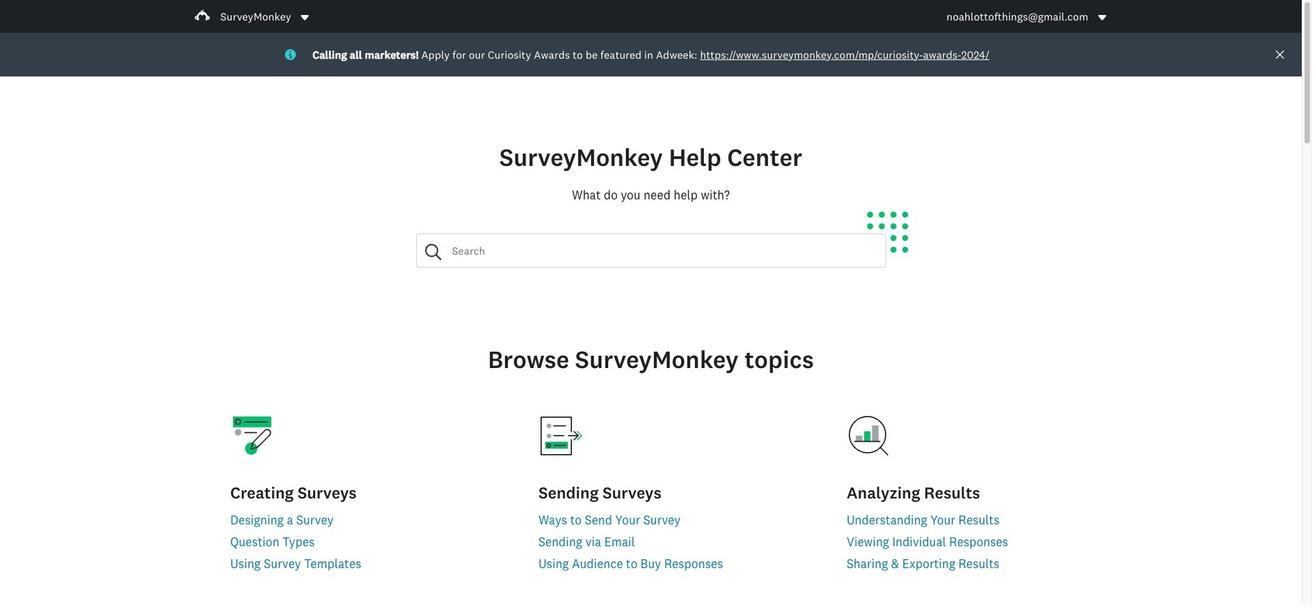 Task type: vqa. For each thing, say whether or not it's contained in the screenshot.
close icon
yes



Task type: locate. For each thing, give the bounding box(es) containing it.
open image
[[299, 12, 310, 23], [1096, 12, 1107, 23], [301, 15, 309, 20]]

close image
[[1275, 49, 1285, 60]]

alert
[[0, 33, 1302, 77]]

search image
[[425, 244, 441, 260]]

info icon image
[[285, 49, 296, 60]]

open image
[[1098, 15, 1106, 20]]



Task type: describe. For each thing, give the bounding box(es) containing it.
search image
[[425, 244, 441, 260]]

Search text field
[[441, 234, 885, 267]]

close image
[[1276, 51, 1284, 59]]



